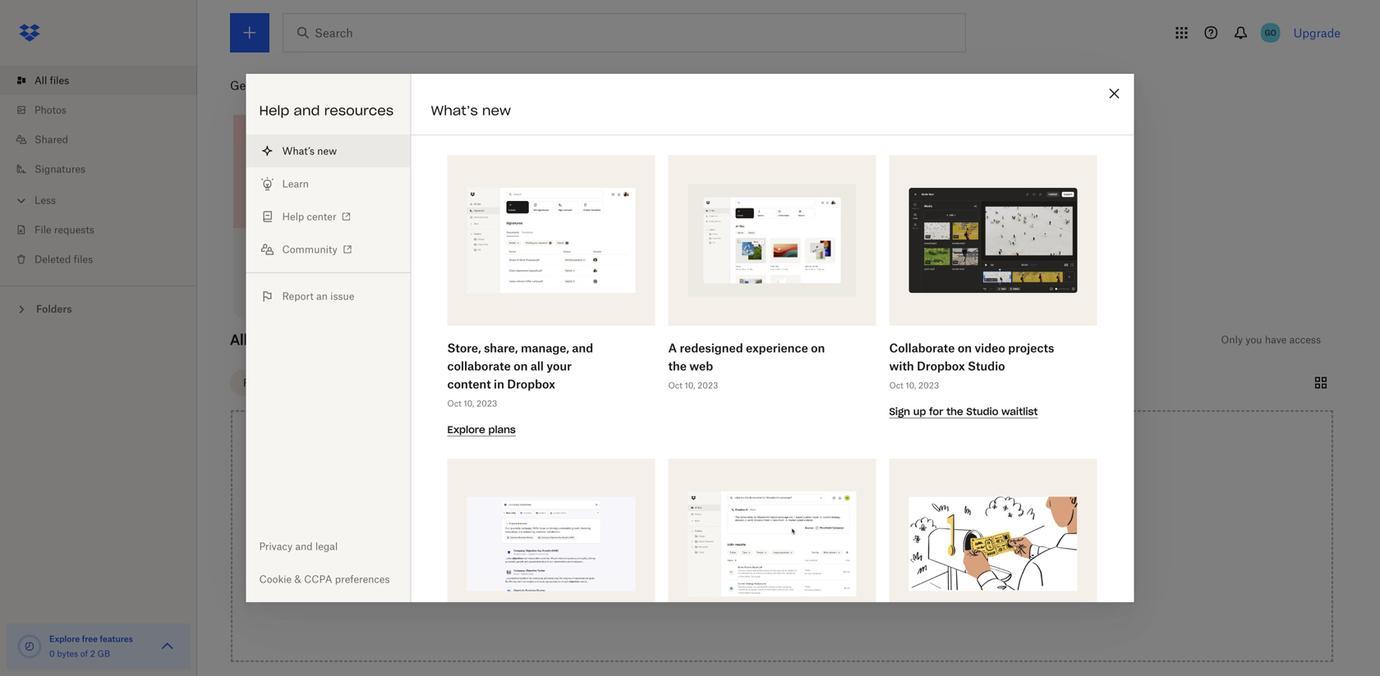 Task type: locate. For each thing, give the bounding box(es) containing it.
2 horizontal spatial 10,
[[906, 381, 916, 391]]

experience
[[746, 341, 808, 355]]

with left 'anyone' at the top right
[[834, 240, 855, 253]]

list containing all files
[[0, 56, 197, 286]]

recents button
[[230, 370, 294, 396]]

with down collaborate
[[889, 359, 914, 373]]

10, inside collaborate on video projects with dropbox studio oct 10, 2023
[[906, 381, 916, 391]]

0 horizontal spatial what's
[[282, 145, 315, 157]]

0 vertical spatial all
[[35, 74, 47, 87]]

share,
[[394, 240, 422, 253], [484, 341, 518, 355]]

report an issue
[[282, 290, 354, 303]]

studio left waitlist
[[966, 406, 999, 419]]

new inside "button"
[[317, 145, 337, 157]]

1 horizontal spatial to
[[600, 240, 609, 253]]

0 vertical spatial what's
[[431, 102, 478, 119]]

1 horizontal spatial dropbox
[[507, 377, 555, 391]]

1 vertical spatial new
[[317, 145, 337, 157]]

1 horizontal spatial 2023
[[697, 381, 718, 391]]

explore inside help and resources dialog
[[447, 424, 485, 437]]

desktop
[[560, 240, 597, 253]]

0 horizontal spatial to
[[359, 240, 369, 253]]

files inside 'list item'
[[50, 74, 69, 87]]

oct down the a
[[668, 381, 682, 391]]

video
[[975, 341, 1005, 355]]

help for help and resources
[[259, 102, 289, 119]]

report an issue link
[[246, 280, 410, 313]]

2 horizontal spatial to
[[798, 537, 809, 551]]

sign up for the studio waitlist link
[[889, 404, 1038, 419]]

1 horizontal spatial with
[[834, 240, 855, 253]]

files left offline
[[652, 240, 671, 253]]

on
[[546, 240, 557, 253], [638, 240, 649, 253], [811, 341, 825, 355], [958, 341, 972, 355], [514, 359, 528, 373]]

0 vertical spatial the
[[668, 359, 687, 373]]

files
[[50, 74, 69, 87], [283, 240, 302, 253], [652, 240, 671, 253], [812, 240, 832, 253], [74, 253, 93, 266], [252, 331, 284, 350], [745, 537, 768, 551]]

0 vertical spatial share,
[[394, 240, 422, 253]]

help inside 'link'
[[282, 211, 304, 223]]

plans
[[488, 424, 516, 437]]

all up 'photos'
[[35, 74, 47, 87]]

with for files
[[834, 240, 855, 253]]

edit,
[[371, 240, 391, 253]]

oct
[[668, 381, 682, 391], [889, 381, 903, 391], [447, 399, 461, 409]]

0 horizontal spatial all
[[35, 74, 47, 87]]

learn
[[282, 178, 309, 190]]

1 vertical spatial share,
[[484, 341, 518, 355]]

share
[[782, 240, 810, 253]]

collaborate on video projects with dropbox studio oct 10, 2023
[[889, 341, 1054, 391]]

features
[[100, 635, 133, 645]]

dropbox inside store, share, manage, and collaborate on all your content in dropbox oct 10, 2023
[[507, 377, 555, 391]]

files right the share
[[812, 240, 832, 253]]

dash answer screen image
[[467, 497, 635, 592]]

all files list item
[[0, 66, 197, 95]]

2023 inside store, share, manage, and collaborate on all your content in dropbox oct 10, 2023
[[476, 399, 497, 409]]

folders button
[[0, 297, 197, 321]]

share, right edit,
[[394, 240, 422, 253]]

list
[[0, 56, 197, 286]]

oct inside a redesigned experience on the web oct 10, 2023
[[668, 381, 682, 391]]

on inside a redesigned experience on the web oct 10, 2023
[[811, 341, 825, 355]]

1 horizontal spatial 10,
[[685, 381, 695, 391]]

dropbox down collaborate
[[917, 359, 965, 373]]

on left all
[[514, 359, 528, 373]]

and right offline
[[706, 240, 723, 253]]

2 horizontal spatial with
[[889, 359, 914, 373]]

with up help and resources
[[295, 78, 319, 92]]

less image
[[13, 193, 30, 209]]

privacy and legal
[[259, 541, 338, 553]]

2 vertical spatial dropbox
[[507, 377, 555, 391]]

bytes
[[57, 649, 78, 660]]

help down started
[[259, 102, 289, 119]]

get
[[230, 78, 250, 92]]

community link
[[246, 233, 410, 266]]

0 horizontal spatial 2023
[[476, 399, 497, 409]]

oct down 'content'
[[447, 399, 461, 409]]

0 horizontal spatial all files
[[35, 74, 69, 87]]

2 vertical spatial with
[[889, 359, 914, 373]]

in
[[494, 377, 504, 391]]

explore free features 0 bytes of 2 gb
[[49, 635, 133, 660]]

an
[[316, 290, 328, 303]]

0 horizontal spatial share,
[[394, 240, 422, 253]]

0 vertical spatial with
[[295, 78, 319, 92]]

files inside upload files and folders to edit, share, sign, and more.
[[283, 240, 302, 253]]

explore inside explore free features 0 bytes of 2 gb
[[49, 635, 80, 645]]

all files up recents
[[230, 331, 284, 350]]

to inside install on desktop to work on files offline and stay synced.
[[600, 240, 609, 253]]

with inside collaborate on video projects with dropbox studio oct 10, 2023
[[889, 359, 914, 373]]

to
[[359, 240, 369, 253], [600, 240, 609, 253], [798, 537, 809, 551]]

2023 up for
[[918, 381, 939, 391]]

2023 down the web
[[697, 381, 718, 391]]

explore up bytes
[[49, 635, 80, 645]]

0 vertical spatial new
[[482, 102, 511, 119]]

and left legal
[[295, 541, 313, 553]]

0 vertical spatial dropbox
[[323, 78, 369, 92]]

a
[[668, 341, 677, 355]]

dropbox down all
[[507, 377, 555, 391]]

studio
[[968, 359, 1005, 373], [966, 406, 999, 419]]

community
[[282, 244, 337, 256]]

here
[[771, 537, 795, 551]]

1 vertical spatial help
[[282, 211, 304, 223]]

share, inside upload files and folders to edit, share, sign, and more.
[[394, 240, 422, 253]]

offline
[[674, 240, 703, 253]]

1 horizontal spatial explore
[[447, 424, 485, 437]]

0 vertical spatial all files
[[35, 74, 69, 87]]

with inside share files with anyone and control edit or view access.
[[834, 240, 855, 253]]

dropbox inside collaborate on video projects with dropbox studio oct 10, 2023
[[917, 359, 965, 373]]

files right upload at top
[[283, 240, 302, 253]]

share, up collaborate
[[484, 341, 518, 355]]

1 vertical spatial explore
[[49, 635, 80, 645]]

only
[[1221, 334, 1243, 346]]

store, share, manage, and collaborate on all your content in dropbox oct 10, 2023
[[447, 341, 593, 409]]

help center link
[[246, 200, 410, 233]]

10, down 'content'
[[464, 399, 474, 409]]

center
[[307, 211, 336, 223]]

your
[[547, 359, 572, 373]]

0 horizontal spatial 10,
[[464, 399, 474, 409]]

0 vertical spatial explore
[[447, 424, 485, 437]]

2 horizontal spatial dropbox
[[917, 359, 965, 373]]

0 horizontal spatial explore
[[49, 635, 80, 645]]

&
[[294, 574, 301, 586]]

1 vertical spatial studio
[[966, 406, 999, 419]]

anyone
[[858, 240, 891, 253]]

10, down the web
[[685, 381, 695, 391]]

what's new inside "button"
[[282, 145, 337, 157]]

1 vertical spatial what's new
[[282, 145, 337, 157]]

and left control
[[894, 240, 911, 253]]

to left work
[[600, 240, 609, 253]]

on left video
[[958, 341, 972, 355]]

studio down video
[[968, 359, 1005, 373]]

oct up the 'sign'
[[889, 381, 903, 391]]

explore plans link
[[447, 422, 516, 437]]

on right work
[[638, 240, 649, 253]]

1 horizontal spatial all files
[[230, 331, 284, 350]]

0 horizontal spatial with
[[295, 78, 319, 92]]

work
[[612, 240, 635, 253]]

2 horizontal spatial oct
[[889, 381, 903, 391]]

help
[[259, 102, 289, 119], [282, 211, 304, 223]]

explore left plans
[[447, 424, 485, 437]]

0
[[49, 649, 55, 660]]

files left the here at the right bottom
[[745, 537, 768, 551]]

10,
[[685, 381, 695, 391], [906, 381, 916, 391], [464, 399, 474, 409]]

1 horizontal spatial all
[[230, 331, 248, 350]]

collaborate
[[447, 359, 511, 373]]

sign
[[889, 406, 910, 419]]

files up 'photos'
[[50, 74, 69, 87]]

upgrade
[[1294, 26, 1341, 40]]

0 vertical spatial help
[[259, 102, 289, 119]]

and inside store, share, manage, and collaborate on all your content in dropbox oct 10, 2023
[[572, 341, 593, 355]]

cookie & ccpa preferences button
[[246, 564, 410, 596]]

help left center
[[282, 211, 304, 223]]

2 horizontal spatial 2023
[[918, 381, 939, 391]]

sign,
[[425, 240, 447, 253]]

all files link
[[13, 66, 197, 95]]

0 vertical spatial what's new
[[431, 102, 511, 119]]

dropbox up resources
[[323, 78, 369, 92]]

preferences
[[335, 574, 390, 586]]

quota usage element
[[16, 634, 43, 660]]

1 vertical spatial the
[[946, 406, 963, 419]]

to right the here at the right bottom
[[798, 537, 809, 551]]

what's new
[[431, 102, 511, 119], [282, 145, 337, 157]]

control
[[914, 240, 947, 253]]

a redesigned experience on the web oct 10, 2023
[[668, 341, 825, 391]]

manage,
[[521, 341, 569, 355]]

gb
[[97, 649, 110, 660]]

0 horizontal spatial dropbox
[[323, 78, 369, 92]]

shared link
[[13, 125, 197, 154]]

of
[[80, 649, 88, 660]]

and right "manage," at left bottom
[[572, 341, 593, 355]]

web
[[689, 359, 713, 373]]

redesigned
[[680, 341, 743, 355]]

deleted
[[35, 253, 71, 266]]

1 horizontal spatial the
[[946, 406, 963, 419]]

2023 down in
[[476, 399, 497, 409]]

1 horizontal spatial new
[[482, 102, 511, 119]]

and right sign, in the top of the page
[[449, 240, 467, 253]]

10, up up
[[906, 381, 916, 391]]

all up recents
[[230, 331, 248, 350]]

store,
[[447, 341, 481, 355]]

0 vertical spatial studio
[[968, 359, 1005, 373]]

recents
[[243, 377, 281, 389]]

1 vertical spatial what's
[[282, 145, 315, 157]]

the right for
[[946, 406, 963, 419]]

the down the a
[[668, 359, 687, 373]]

what's
[[431, 102, 478, 119], [282, 145, 315, 157]]

1 vertical spatial dropbox
[[917, 359, 965, 373]]

photos
[[35, 104, 67, 116]]

1 horizontal spatial share,
[[484, 341, 518, 355]]

1 vertical spatial with
[[834, 240, 855, 253]]

0 horizontal spatial the
[[668, 359, 687, 373]]

help and resources dialog
[[246, 74, 1134, 677]]

dropbox ai helps users search for files in their folders image
[[688, 492, 856, 597]]

on up the synced.
[[546, 240, 557, 253]]

all files up 'photos'
[[35, 74, 69, 87]]

and
[[294, 102, 320, 119], [305, 240, 322, 253], [449, 240, 467, 253], [706, 240, 723, 253], [894, 240, 911, 253], [572, 341, 593, 355], [295, 541, 313, 553]]

0 horizontal spatial what's new
[[282, 145, 337, 157]]

to left edit,
[[359, 240, 369, 253]]

on right experience
[[811, 341, 825, 355]]

the all files section of dropbox image
[[688, 185, 856, 297]]

1 horizontal spatial oct
[[668, 381, 682, 391]]

0 horizontal spatial oct
[[447, 399, 461, 409]]

help and resources
[[259, 102, 394, 119]]

0 horizontal spatial new
[[317, 145, 337, 157]]



Task type: vqa. For each thing, say whether or not it's contained in the screenshot.
'File requests'
yes



Task type: describe. For each thing, give the bounding box(es) containing it.
2
[[90, 649, 95, 660]]

stay
[[514, 257, 534, 269]]

on inside store, share, manage, and collaborate on all your content in dropbox oct 10, 2023
[[514, 359, 528, 373]]

report
[[282, 290, 314, 303]]

resources
[[324, 102, 394, 119]]

oct inside collaborate on video projects with dropbox studio oct 10, 2023
[[889, 381, 903, 391]]

cookie & ccpa preferences
[[259, 574, 390, 586]]

photos link
[[13, 95, 197, 125]]

install on desktop to work on files offline and stay synced.
[[514, 240, 723, 269]]

collaborate
[[889, 341, 955, 355]]

the entry point screen of dropbox sign image
[[467, 188, 635, 293]]

files inside share files with anyone and control edit or view access.
[[812, 240, 832, 253]]

requests
[[54, 224, 94, 236]]

to for install on desktop to work on files offline and stay synced.
[[600, 240, 609, 253]]

1 vertical spatial all files
[[230, 331, 284, 350]]

share files with anyone and control edit or view access.
[[782, 240, 1003, 269]]

cookie
[[259, 574, 292, 586]]

projects
[[1008, 341, 1054, 355]]

someone looking at a paper coupon image
[[909, 497, 1077, 592]]

drop
[[715, 537, 742, 551]]

deleted files link
[[13, 245, 197, 274]]

access.
[[782, 257, 816, 269]]

learn link
[[246, 168, 410, 200]]

all files inside 'list item'
[[35, 74, 69, 87]]

upload
[[812, 537, 849, 551]]

explore plans
[[447, 424, 516, 437]]

with dropbox studio, users can collaborate on video projects image
[[909, 188, 1077, 293]]

and left folders
[[305, 240, 322, 253]]

issue
[[330, 290, 354, 303]]

help center
[[282, 211, 336, 223]]

on inside collaborate on video projects with dropbox studio oct 10, 2023
[[958, 341, 972, 355]]

drop files here to upload
[[715, 537, 849, 551]]

help for help center
[[282, 211, 304, 223]]

to for drop files here to upload
[[798, 537, 809, 551]]

more.
[[246, 257, 273, 269]]

1 horizontal spatial what's new
[[431, 102, 511, 119]]

oct inside store, share, manage, and collaborate on all your content in dropbox oct 10, 2023
[[447, 399, 461, 409]]

have
[[1265, 334, 1287, 346]]

deleted files
[[35, 253, 93, 266]]

share, inside store, share, manage, and collaborate on all your content in dropbox oct 10, 2023
[[484, 341, 518, 355]]

and down get started with dropbox
[[294, 102, 320, 119]]

only you have access
[[1221, 334, 1321, 346]]

upload files and folders to edit, share, sign, and more.
[[246, 240, 467, 269]]

privacy and legal link
[[246, 531, 410, 564]]

10, inside a redesigned experience on the web oct 10, 2023
[[685, 381, 695, 391]]

and inside share files with anyone and control edit or view access.
[[894, 240, 911, 253]]

studio inside collaborate on video projects with dropbox studio oct 10, 2023
[[968, 359, 1005, 373]]

waitlist
[[1002, 406, 1038, 419]]

with for started
[[295, 78, 319, 92]]

upload
[[246, 240, 280, 253]]

content
[[447, 377, 491, 391]]

files up recents
[[252, 331, 284, 350]]

to inside upload files and folders to edit, share, sign, and more.
[[359, 240, 369, 253]]

privacy
[[259, 541, 293, 553]]

all inside all files link
[[35, 74, 47, 87]]

for
[[929, 406, 943, 419]]

what's new button
[[246, 135, 410, 168]]

up
[[913, 406, 926, 419]]

access
[[1289, 334, 1321, 346]]

explore for explore free features 0 bytes of 2 gb
[[49, 635, 80, 645]]

get started with dropbox
[[230, 78, 369, 92]]

and inside install on desktop to work on files offline and stay synced.
[[706, 240, 723, 253]]

file requests link
[[13, 215, 197, 245]]

folders
[[325, 240, 357, 253]]

edit
[[949, 240, 967, 253]]

dropbox image
[[13, 16, 46, 49]]

view
[[982, 240, 1003, 253]]

10, inside store, share, manage, and collaborate on all your content in dropbox oct 10, 2023
[[464, 399, 474, 409]]

files inside install on desktop to work on files offline and stay synced.
[[652, 240, 671, 253]]

install
[[514, 240, 543, 253]]

upgrade link
[[1294, 26, 1341, 40]]

free
[[82, 635, 98, 645]]

the inside a redesigned experience on the web oct 10, 2023
[[668, 359, 687, 373]]

signatures link
[[13, 154, 197, 184]]

synced.
[[536, 257, 572, 269]]

the inside sign up for the studio waitlist link
[[946, 406, 963, 419]]

1 vertical spatial all
[[230, 331, 248, 350]]

signatures
[[35, 163, 86, 175]]

ccpa
[[304, 574, 332, 586]]

files right deleted at the top
[[74, 253, 93, 266]]

all
[[531, 359, 544, 373]]

you
[[1246, 334, 1262, 346]]

file
[[35, 224, 51, 236]]

legal
[[315, 541, 338, 553]]

sign up for the studio waitlist
[[889, 406, 1038, 419]]

started
[[253, 78, 292, 92]]

explore for explore plans
[[447, 424, 485, 437]]

folders
[[36, 303, 72, 315]]

1 horizontal spatial what's
[[431, 102, 478, 119]]

2023 inside collaborate on video projects with dropbox studio oct 10, 2023
[[918, 381, 939, 391]]

what's inside "button"
[[282, 145, 315, 157]]

2023 inside a redesigned experience on the web oct 10, 2023
[[697, 381, 718, 391]]

less
[[35, 194, 56, 207]]



